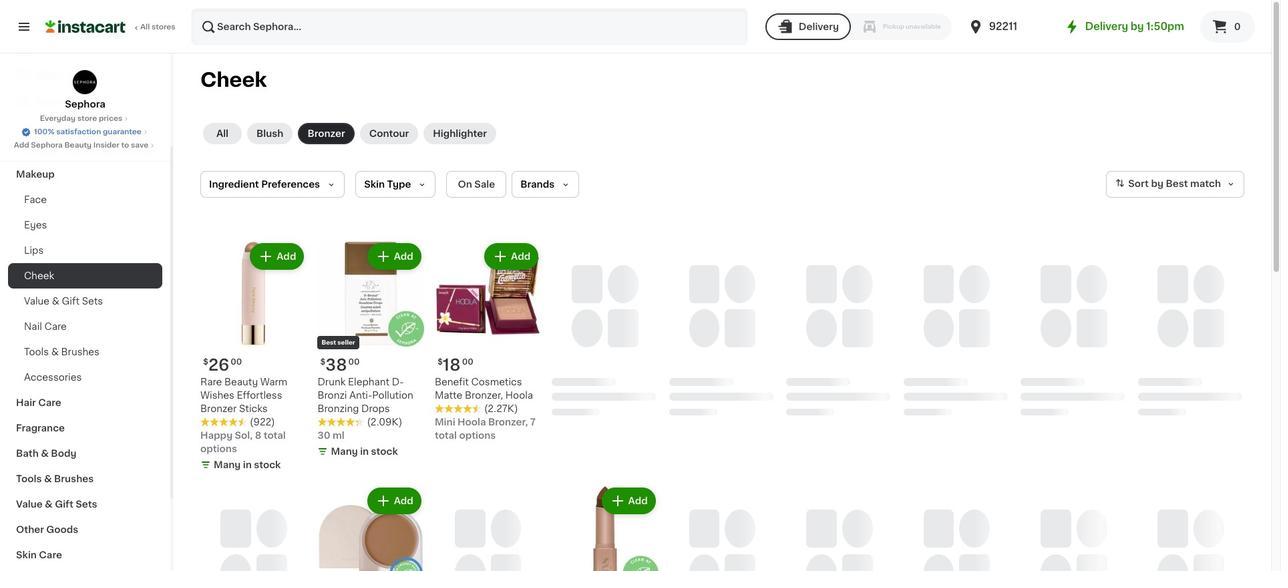 Task type: vqa. For each thing, say whether or not it's contained in the screenshot.
Instacart in the "Dropdown Button"
no



Task type: describe. For each thing, give the bounding box(es) containing it.
buy it again link
[[8, 61, 162, 88]]

skin type
[[364, 180, 411, 189]]

0 vertical spatial bronzer
[[308, 129, 345, 138]]

beauty inside add sephora beauty insider to save link
[[64, 142, 92, 149]]

wishes
[[200, 391, 235, 401]]

0
[[1235, 22, 1241, 31]]

lips link
[[8, 238, 162, 263]]

0 button
[[1201, 11, 1256, 43]]

100%
[[34, 128, 54, 136]]

& for 1st value & gift sets link from the bottom of the page
[[45, 500, 53, 509]]

options inside mini hoola bronzer, 7 total options
[[459, 431, 496, 441]]

total inside the happy sol, 8 total options
[[264, 431, 286, 441]]

92211
[[990, 21, 1018, 31]]

by for sort
[[1152, 179, 1164, 189]]

sale
[[475, 180, 495, 189]]

blush link
[[247, 123, 293, 144]]

1 vertical spatial tools
[[16, 474, 42, 484]]

add sephora beauty insider to save
[[14, 142, 149, 149]]

lists
[[37, 97, 60, 106]]

everyday
[[40, 115, 76, 122]]

again
[[68, 70, 94, 80]]

nail care link
[[8, 314, 162, 339]]

ingredient preferences
[[209, 180, 320, 189]]

bath & body link
[[8, 441, 162, 466]]

all for all stores
[[140, 23, 150, 31]]

ingredient preferences button
[[200, 171, 345, 198]]

hair care link
[[8, 390, 162, 416]]

nail
[[24, 322, 42, 331]]

1 vertical spatial value & gift sets
[[16, 500, 97, 509]]

0 horizontal spatial cheek
[[24, 271, 54, 281]]

holiday party ready beauty
[[16, 144, 152, 154]]

satisfaction
[[56, 128, 101, 136]]

sets for 1st value & gift sets link from the bottom of the page
[[76, 500, 97, 509]]

highlighter link
[[424, 123, 497, 144]]

skin care
[[16, 551, 62, 560]]

anti-
[[350, 391, 372, 401]]

accessories link
[[8, 365, 162, 390]]

1 vertical spatial sephora
[[31, 142, 63, 149]]

cheek link
[[8, 263, 162, 289]]

bronzer, inside mini hoola bronzer, 7 total options
[[488, 418, 528, 427]]

buy it again
[[37, 70, 94, 80]]

1 tools & brushes link from the top
[[8, 339, 162, 365]]

shop link
[[8, 35, 162, 61]]

blush
[[257, 129, 284, 138]]

preferences
[[261, 180, 320, 189]]

brushes for 1st tools & brushes link from the top of the page
[[61, 348, 100, 357]]

sticks
[[239, 405, 268, 414]]

sort by
[[1129, 179, 1164, 189]]

26
[[208, 358, 229, 373]]

happy sol, 8 total options
[[200, 431, 286, 454]]

all for all
[[216, 129, 229, 138]]

total inside mini hoola bronzer, 7 total options
[[435, 431, 457, 441]]

value for 1st value & gift sets link from the bottom of the page
[[16, 500, 43, 509]]

0 vertical spatial tools & brushes
[[24, 348, 100, 357]]

delivery by 1:50pm
[[1086, 21, 1185, 31]]

benefit cosmetics matte bronzer, hoola
[[435, 378, 533, 401]]

fragrance
[[16, 424, 65, 433]]

product group containing 38
[[318, 241, 424, 461]]

ready
[[84, 144, 115, 154]]

stock for 38
[[371, 447, 398, 457]]

prices
[[99, 115, 122, 122]]

value for first value & gift sets link
[[24, 297, 50, 306]]

2 tools & brushes link from the top
[[8, 466, 162, 492]]

add button for 18
[[486, 245, 538, 269]]

beauty inside the 'rare beauty warm wishes effortless bronzer sticks'
[[224, 378, 258, 387]]

everyday store prices link
[[40, 114, 131, 124]]

lists link
[[8, 88, 162, 115]]

rare
[[200, 378, 222, 387]]

00 for 18
[[462, 359, 474, 367]]

Search field
[[192, 9, 747, 44]]

sephora link
[[65, 70, 105, 111]]

2 value & gift sets link from the top
[[8, 492, 162, 517]]

store
[[77, 115, 97, 122]]

& for first value & gift sets link
[[52, 297, 59, 306]]

stock for 26
[[254, 461, 281, 470]]

product group containing 26
[[200, 241, 307, 475]]

0 vertical spatial sephora
[[65, 100, 105, 109]]

accessories
[[24, 373, 82, 382]]

other goods
[[16, 525, 78, 535]]

(2.09k)
[[367, 418, 403, 427]]

benefit
[[435, 378, 469, 387]]

face
[[24, 195, 47, 204]]

on sale
[[458, 180, 495, 189]]

rare beauty warm wishes effortless bronzer sticks
[[200, 378, 287, 414]]

stores
[[152, 23, 176, 31]]

in for 26
[[243, 461, 252, 470]]

hoola inside 'benefit cosmetics matte bronzer, hoola'
[[506, 391, 533, 401]]

contour link
[[360, 123, 419, 144]]

hair
[[16, 398, 36, 408]]

30 ml
[[318, 431, 345, 441]]

holiday party ready beauty link
[[8, 136, 162, 162]]

matte
[[435, 391, 463, 401]]

pollution
[[372, 391, 413, 401]]

0 vertical spatial value & gift sets
[[24, 297, 103, 306]]

100% satisfaction guarantee
[[34, 128, 142, 136]]

best for best seller
[[322, 340, 336, 346]]

instacart logo image
[[45, 19, 126, 35]]

$ 26 00
[[203, 358, 242, 373]]

bath & body
[[16, 449, 76, 458]]

1 vertical spatial tools & brushes
[[16, 474, 94, 484]]

elephant
[[348, 378, 390, 387]]

7
[[530, 418, 536, 427]]

by for delivery
[[1131, 21, 1145, 31]]

92211 button
[[968, 8, 1048, 45]]



Task type: locate. For each thing, give the bounding box(es) containing it.
gift down cheek link
[[62, 297, 80, 306]]

(2.27k)
[[484, 405, 518, 414]]

00 right 26
[[231, 358, 242, 367]]

0 vertical spatial value & gift sets link
[[8, 289, 162, 314]]

tools & brushes up accessories
[[24, 348, 100, 357]]

0 horizontal spatial sephora
[[31, 142, 63, 149]]

& up accessories
[[51, 348, 59, 357]]

all stores
[[140, 23, 176, 31]]

tools down bath
[[16, 474, 42, 484]]

0 vertical spatial cheek
[[200, 70, 267, 90]]

(922)
[[250, 418, 275, 427]]

delivery
[[1086, 21, 1129, 31], [799, 22, 839, 31]]

in down the happy sol, 8 total options
[[243, 461, 252, 470]]

00 inside $ 38 00
[[349, 358, 360, 367]]

0 horizontal spatial options
[[200, 445, 237, 454]]

stock down (2.09k)
[[371, 447, 398, 457]]

1 horizontal spatial delivery
[[1086, 21, 1129, 31]]

many for 26
[[214, 461, 241, 470]]

tools & brushes down bath & body
[[16, 474, 94, 484]]

1 horizontal spatial all
[[216, 129, 229, 138]]

product group containing 18
[[435, 241, 542, 443]]

2 horizontal spatial beauty
[[224, 378, 258, 387]]

& for 1st tools & brushes link from the top of the page
[[51, 348, 59, 357]]

bronzer,
[[465, 391, 503, 401], [488, 418, 528, 427]]

1 vertical spatial brushes
[[54, 474, 94, 484]]

many down ml
[[331, 447, 358, 457]]

contour
[[369, 129, 409, 138]]

1 horizontal spatial stock
[[371, 447, 398, 457]]

& right bath
[[41, 449, 49, 458]]

None search field
[[191, 8, 748, 45]]

value & gift sets up goods
[[16, 500, 97, 509]]

care right nail at the left bottom
[[44, 322, 67, 331]]

bronzer, down cosmetics
[[465, 391, 503, 401]]

0 vertical spatial best
[[1166, 179, 1189, 189]]

bronzer, inside 'benefit cosmetics matte bronzer, hoola'
[[465, 391, 503, 401]]

1 vertical spatial gift
[[55, 500, 73, 509]]

body
[[51, 449, 76, 458]]

1 vertical spatial value & gift sets link
[[8, 492, 162, 517]]

nail care
[[24, 322, 67, 331]]

tools & brushes
[[24, 348, 100, 357], [16, 474, 94, 484]]

many for 38
[[331, 447, 358, 457]]

1 horizontal spatial sephora
[[65, 100, 105, 109]]

0 horizontal spatial many
[[214, 461, 241, 470]]

many in stock for 26
[[214, 461, 281, 470]]

total down mini
[[435, 431, 457, 441]]

skin inside skin care link
[[16, 551, 37, 560]]

1 vertical spatial options
[[200, 445, 237, 454]]

eyes
[[24, 221, 47, 230]]

1 horizontal spatial cheek
[[200, 70, 267, 90]]

best left match
[[1166, 179, 1189, 189]]

bath
[[16, 449, 39, 458]]

$ for 26
[[203, 358, 208, 367]]

value & gift sets link up nail care
[[8, 289, 162, 314]]

buy
[[37, 70, 56, 80]]

1 horizontal spatial hoola
[[506, 391, 533, 401]]

by
[[1131, 21, 1145, 31], [1152, 179, 1164, 189]]

care for skin care
[[39, 551, 62, 560]]

1 vertical spatial skin
[[16, 551, 37, 560]]

$ up benefit
[[438, 359, 443, 367]]

1 vertical spatial care
[[38, 398, 61, 408]]

$ inside $ 18 00
[[438, 359, 443, 367]]

on sale button
[[447, 171, 507, 198]]

1 vertical spatial value
[[16, 500, 43, 509]]

cheek up "all" link
[[200, 70, 267, 90]]

happy
[[200, 431, 233, 441]]

0 vertical spatial tools & brushes link
[[8, 339, 162, 365]]

1 00 from the left
[[231, 358, 242, 367]]

0 horizontal spatial total
[[264, 431, 286, 441]]

skin down other
[[16, 551, 37, 560]]

brands
[[521, 180, 555, 189]]

options
[[459, 431, 496, 441], [200, 445, 237, 454]]

by left 1:50pm
[[1131, 21, 1145, 31]]

ml
[[333, 431, 345, 441]]

0 vertical spatial tools
[[24, 348, 49, 357]]

2 total from the left
[[435, 431, 457, 441]]

best inside field
[[1166, 179, 1189, 189]]

in for 38
[[360, 447, 369, 457]]

options down happy
[[200, 445, 237, 454]]

2 horizontal spatial $
[[438, 359, 443, 367]]

effortless
[[237, 391, 282, 401]]

all stores link
[[45, 8, 176, 45]]

cosmetics
[[472, 378, 522, 387]]

00 right 38
[[349, 358, 360, 367]]

1 vertical spatial tools & brushes link
[[8, 466, 162, 492]]

skin care link
[[8, 543, 162, 568]]

& up nail care
[[52, 297, 59, 306]]

many in stock down the happy sol, 8 total options
[[214, 461, 281, 470]]

skin for skin type
[[364, 180, 385, 189]]

& up other goods at the left of page
[[45, 500, 53, 509]]

& down bath & body
[[44, 474, 52, 484]]

$ for 18
[[438, 359, 443, 367]]

match
[[1191, 179, 1222, 189]]

on
[[458, 180, 472, 189]]

care right hair
[[38, 398, 61, 408]]

options inside the happy sol, 8 total options
[[200, 445, 237, 454]]

bronzer link
[[298, 123, 355, 144]]

skin type button
[[356, 171, 436, 198]]

brushes down 'nail care' link
[[61, 348, 100, 357]]

0 horizontal spatial all
[[140, 23, 150, 31]]

other
[[16, 525, 44, 535]]

1 horizontal spatial best
[[1166, 179, 1189, 189]]

stock
[[371, 447, 398, 457], [254, 461, 281, 470]]

seller
[[338, 340, 355, 346]]

& for bath & body "link"
[[41, 449, 49, 458]]

0 vertical spatial stock
[[371, 447, 398, 457]]

add button for 38
[[369, 245, 420, 269]]

0 vertical spatial many
[[331, 447, 358, 457]]

8
[[255, 431, 261, 441]]

0 vertical spatial all
[[140, 23, 150, 31]]

1 vertical spatial best
[[322, 340, 336, 346]]

1 horizontal spatial in
[[360, 447, 369, 457]]

makeup link
[[8, 162, 162, 187]]

1 vertical spatial cheek
[[24, 271, 54, 281]]

best inside product group
[[322, 340, 336, 346]]

1 vertical spatial many
[[214, 461, 241, 470]]

drunk elephant d- bronzi anti-pollution bronzing drops
[[318, 378, 413, 414]]

sort
[[1129, 179, 1149, 189]]

& for 1st tools & brushes link from the bottom
[[44, 474, 52, 484]]

bronzer right blush link on the top of the page
[[308, 129, 345, 138]]

tools & brushes link up accessories
[[8, 339, 162, 365]]

sephora down 100%
[[31, 142, 63, 149]]

value & gift sets link
[[8, 289, 162, 314], [8, 492, 162, 517]]

0 vertical spatial options
[[459, 431, 496, 441]]

0 vertical spatial in
[[360, 447, 369, 457]]

makeup
[[16, 170, 55, 179]]

1 horizontal spatial 00
[[349, 358, 360, 367]]

brushes down the body
[[54, 474, 94, 484]]

1 horizontal spatial total
[[435, 431, 457, 441]]

it
[[59, 70, 65, 80]]

gift for first value & gift sets link
[[62, 297, 80, 306]]

many down the happy sol, 8 total options
[[214, 461, 241, 470]]

0 vertical spatial by
[[1131, 21, 1145, 31]]

2 vertical spatial care
[[39, 551, 62, 560]]

value & gift sets up nail care
[[24, 297, 103, 306]]

mini
[[435, 418, 456, 427]]

sephora logo image
[[72, 70, 98, 95]]

1 $ from the left
[[203, 358, 208, 367]]

holiday
[[16, 144, 53, 154]]

skin left type
[[364, 180, 385, 189]]

by inside field
[[1152, 179, 1164, 189]]

0 horizontal spatial many in stock
[[214, 461, 281, 470]]

0 horizontal spatial $
[[203, 358, 208, 367]]

best seller
[[322, 340, 355, 346]]

1 horizontal spatial skin
[[364, 180, 385, 189]]

gift for 1st value & gift sets link from the bottom of the page
[[55, 500, 73, 509]]

care
[[44, 322, 67, 331], [38, 398, 61, 408], [39, 551, 62, 560]]

gift
[[62, 297, 80, 306], [55, 500, 73, 509]]

3 $ from the left
[[438, 359, 443, 367]]

drunk
[[318, 378, 346, 387]]

in
[[360, 447, 369, 457], [243, 461, 252, 470]]

fragrance link
[[8, 416, 162, 441]]

& inside "link"
[[41, 449, 49, 458]]

2 horizontal spatial 00
[[462, 359, 474, 367]]

0 horizontal spatial hoola
[[458, 418, 486, 427]]

goods
[[46, 525, 78, 535]]

care down other goods at the left of page
[[39, 551, 62, 560]]

1 horizontal spatial many
[[331, 447, 358, 457]]

1 vertical spatial bronzer,
[[488, 418, 528, 427]]

0 vertical spatial hoola
[[506, 391, 533, 401]]

$ inside $ 38 00
[[320, 358, 326, 367]]

38
[[326, 358, 347, 373]]

1 vertical spatial all
[[216, 129, 229, 138]]

warm
[[260, 378, 287, 387]]

best left seller
[[322, 340, 336, 346]]

value & gift sets
[[24, 297, 103, 306], [16, 500, 97, 509]]

$ 38 00
[[320, 358, 360, 373]]

2 $ from the left
[[320, 358, 326, 367]]

value up other
[[16, 500, 43, 509]]

in down (2.09k)
[[360, 447, 369, 457]]

1:50pm
[[1147, 21, 1185, 31]]

save
[[131, 142, 149, 149]]

shop
[[37, 43, 62, 53]]

ingredient
[[209, 180, 259, 189]]

00 for 26
[[231, 358, 242, 367]]

0 horizontal spatial beauty
[[64, 142, 92, 149]]

best for best match
[[1166, 179, 1189, 189]]

1 value & gift sets link from the top
[[8, 289, 162, 314]]

0 horizontal spatial in
[[243, 461, 252, 470]]

care for hair care
[[38, 398, 61, 408]]

100% satisfaction guarantee button
[[21, 124, 150, 138]]

care for nail care
[[44, 322, 67, 331]]

0 horizontal spatial by
[[1131, 21, 1145, 31]]

sets down cheek link
[[82, 297, 103, 306]]

0 horizontal spatial 00
[[231, 358, 242, 367]]

service type group
[[766, 13, 952, 40]]

1 vertical spatial sets
[[76, 500, 97, 509]]

value & gift sets link up goods
[[8, 492, 162, 517]]

cheek
[[200, 70, 267, 90], [24, 271, 54, 281]]

1 vertical spatial many in stock
[[214, 461, 281, 470]]

3 00 from the left
[[462, 359, 474, 367]]

bronzi
[[318, 391, 347, 401]]

1 vertical spatial in
[[243, 461, 252, 470]]

bronzer inside the 'rare beauty warm wishes effortless bronzer sticks'
[[200, 405, 237, 414]]

delivery inside button
[[799, 22, 839, 31]]

0 vertical spatial gift
[[62, 297, 80, 306]]

1 vertical spatial by
[[1152, 179, 1164, 189]]

total
[[264, 431, 286, 441], [435, 431, 457, 441]]

brushes for 1st tools & brushes link from the bottom
[[54, 474, 94, 484]]

hoola up the (2.27k) at the left
[[506, 391, 533, 401]]

cheek down lips
[[24, 271, 54, 281]]

delivery for delivery
[[799, 22, 839, 31]]

&
[[52, 297, 59, 306], [51, 348, 59, 357], [41, 449, 49, 458], [44, 474, 52, 484], [45, 500, 53, 509]]

0 vertical spatial value
[[24, 297, 50, 306]]

$ inside the $ 26 00
[[203, 358, 208, 367]]

hoola inside mini hoola bronzer, 7 total options
[[458, 418, 486, 427]]

1 vertical spatial bronzer
[[200, 405, 237, 414]]

0 horizontal spatial stock
[[254, 461, 281, 470]]

total right the 8
[[264, 431, 286, 441]]

sets for first value & gift sets link
[[82, 297, 103, 306]]

delivery for delivery by 1:50pm
[[1086, 21, 1129, 31]]

0 vertical spatial care
[[44, 322, 67, 331]]

0 vertical spatial skin
[[364, 180, 385, 189]]

1 vertical spatial stock
[[254, 461, 281, 470]]

options down the (2.27k) at the left
[[459, 431, 496, 441]]

add sephora beauty insider to save link
[[14, 140, 157, 151]]

$ up drunk
[[320, 358, 326, 367]]

value up nail at the left bottom
[[24, 297, 50, 306]]

$ 18 00
[[438, 358, 474, 373]]

all
[[140, 23, 150, 31], [216, 129, 229, 138]]

0 horizontal spatial skin
[[16, 551, 37, 560]]

all left the stores on the left of page
[[140, 23, 150, 31]]

beauty inside holiday party ready beauty link
[[117, 144, 152, 154]]

sol,
[[235, 431, 253, 441]]

tools & brushes link down the body
[[8, 466, 162, 492]]

★★★★★
[[435, 405, 482, 414], [435, 405, 482, 414], [200, 418, 247, 427], [200, 418, 247, 427], [318, 418, 365, 427], [318, 418, 365, 427]]

$ for 38
[[320, 358, 326, 367]]

00 inside the $ 26 00
[[231, 358, 242, 367]]

1 horizontal spatial options
[[459, 431, 496, 441]]

to
[[121, 142, 129, 149]]

1 vertical spatial hoola
[[458, 418, 486, 427]]

Best match Sort by field
[[1107, 171, 1245, 198]]

all left blush link on the top of the page
[[216, 129, 229, 138]]

everyday store prices
[[40, 115, 122, 122]]

product group
[[200, 241, 307, 475], [318, 241, 424, 461], [435, 241, 542, 443], [318, 485, 424, 571], [552, 485, 659, 571]]

brushes
[[61, 348, 100, 357], [54, 474, 94, 484]]

bronzer down wishes
[[200, 405, 237, 414]]

0 horizontal spatial delivery
[[799, 22, 839, 31]]

00 inside $ 18 00
[[462, 359, 474, 367]]

stock down the 8
[[254, 461, 281, 470]]

gift up goods
[[55, 500, 73, 509]]

many in stock for 38
[[331, 447, 398, 457]]

1 horizontal spatial bronzer
[[308, 129, 345, 138]]

0 vertical spatial brushes
[[61, 348, 100, 357]]

00 for 38
[[349, 358, 360, 367]]

2 00 from the left
[[349, 358, 360, 367]]

1 horizontal spatial many in stock
[[331, 447, 398, 457]]

0 vertical spatial many in stock
[[331, 447, 398, 457]]

0 vertical spatial bronzer,
[[465, 391, 503, 401]]

guarantee
[[103, 128, 142, 136]]

$ up rare
[[203, 358, 208, 367]]

all link
[[203, 123, 242, 144]]

add button for 26
[[251, 245, 303, 269]]

0 horizontal spatial best
[[322, 340, 336, 346]]

eyes link
[[8, 213, 162, 238]]

00 right 18
[[462, 359, 474, 367]]

bronzer, down the (2.27k) at the left
[[488, 418, 528, 427]]

tools down nail at the left bottom
[[24, 348, 49, 357]]

by right the sort
[[1152, 179, 1164, 189]]

delivery button
[[766, 13, 851, 40]]

1 horizontal spatial by
[[1152, 179, 1164, 189]]

sephora up store
[[65, 100, 105, 109]]

0 vertical spatial sets
[[82, 297, 103, 306]]

skin for skin care
[[16, 551, 37, 560]]

0 horizontal spatial bronzer
[[200, 405, 237, 414]]

drops
[[362, 405, 390, 414]]

skin inside skin type dropdown button
[[364, 180, 385, 189]]

1 horizontal spatial beauty
[[117, 144, 152, 154]]

skin
[[364, 180, 385, 189], [16, 551, 37, 560]]

many
[[331, 447, 358, 457], [214, 461, 241, 470]]

1 total from the left
[[264, 431, 286, 441]]

hoola right mini
[[458, 418, 486, 427]]

type
[[387, 180, 411, 189]]

1 horizontal spatial $
[[320, 358, 326, 367]]

sets up other goods "link"
[[76, 500, 97, 509]]

many in stock down ml
[[331, 447, 398, 457]]

party
[[56, 144, 82, 154]]



